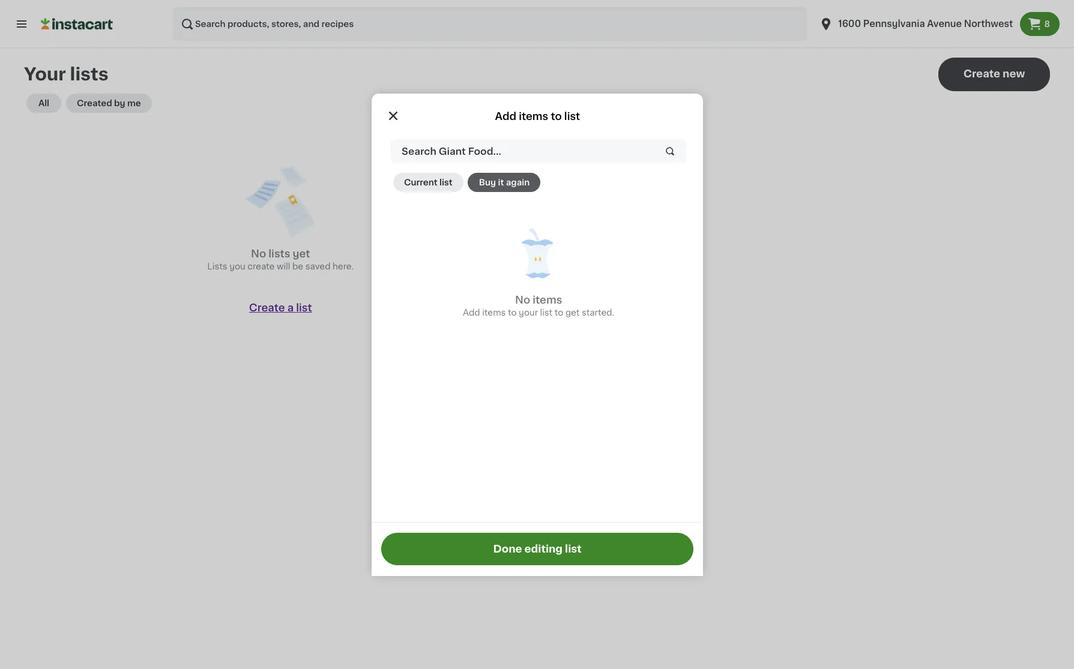 Task type: vqa. For each thing, say whether or not it's contained in the screenshot.
"Search" on the left
yes



Task type: describe. For each thing, give the bounding box(es) containing it.
started.
[[582, 309, 614, 317]]

list inside no items add items to your list to get started.
[[540, 309, 553, 317]]

yet
[[293, 249, 310, 259]]

instacart logo image
[[41, 17, 113, 31]]

current list button
[[393, 173, 463, 192]]

add items to list
[[495, 111, 580, 121]]

no lists yet lists you create will be saved here.
[[207, 249, 354, 271]]

no items add items to your list to get started.
[[463, 296, 614, 317]]

0 vertical spatial add
[[495, 111, 516, 121]]

all button
[[26, 94, 61, 113]]

create for create a list
[[249, 303, 285, 313]]

all
[[38, 99, 49, 108]]

here.
[[333, 263, 354, 271]]

created by me
[[77, 99, 141, 108]]

buy
[[479, 178, 496, 187]]

list_add_items dialog
[[372, 93, 703, 576]]

list right a
[[296, 303, 312, 313]]

to up the search giant food... button
[[551, 111, 562, 121]]

new
[[1003, 69, 1026, 79]]

again
[[506, 178, 530, 187]]

by
[[114, 99, 125, 108]]

list right current
[[439, 178, 453, 187]]

be
[[293, 263, 303, 271]]

done editing list button
[[381, 533, 694, 566]]

your lists
[[24, 65, 108, 83]]

get
[[566, 309, 580, 317]]

items for no
[[533, 296, 562, 305]]

items for add
[[519, 111, 548, 121]]

lists for your
[[70, 65, 108, 83]]

food...
[[468, 146, 501, 156]]

will
[[277, 263, 290, 271]]

to left get
[[555, 309, 563, 317]]

current list
[[404, 178, 453, 187]]

created by me button
[[66, 94, 152, 113]]

8 button
[[1021, 12, 1060, 36]]



Task type: locate. For each thing, give the bounding box(es) containing it.
create a list link
[[249, 303, 312, 313]]

0 horizontal spatial no
[[251, 249, 266, 259]]

a
[[288, 303, 294, 313]]

create
[[964, 69, 1001, 79], [249, 303, 285, 313]]

0 horizontal spatial lists
[[70, 65, 108, 83]]

done
[[493, 545, 522, 554]]

1 horizontal spatial create
[[964, 69, 1001, 79]]

0 vertical spatial lists
[[70, 65, 108, 83]]

search
[[402, 146, 436, 156]]

you
[[230, 263, 246, 271]]

no inside no items add items to your list to get started.
[[515, 296, 530, 305]]

items up your
[[533, 296, 562, 305]]

lists
[[70, 65, 108, 83], [269, 249, 290, 259]]

no inside no lists yet lists you create will be saved here.
[[251, 249, 266, 259]]

1 horizontal spatial no
[[515, 296, 530, 305]]

list
[[564, 111, 580, 121], [439, 178, 453, 187], [296, 303, 312, 313], [540, 309, 553, 317], [565, 545, 582, 554]]

buy it again button
[[468, 173, 541, 192]]

0 horizontal spatial create
[[249, 303, 285, 313]]

search giant food...
[[402, 146, 501, 156]]

no for no lists yet
[[251, 249, 266, 259]]

lists
[[207, 263, 227, 271]]

1 horizontal spatial add
[[495, 111, 516, 121]]

no for no items
[[515, 296, 530, 305]]

it
[[498, 178, 504, 187]]

0 vertical spatial no
[[251, 249, 266, 259]]

your
[[24, 65, 66, 83]]

me
[[127, 99, 141, 108]]

created
[[77, 99, 112, 108]]

items up the search giant food... button
[[519, 111, 548, 121]]

create a list
[[249, 303, 312, 313]]

saved
[[306, 263, 331, 271]]

list right your
[[540, 309, 553, 317]]

create inside button
[[964, 69, 1001, 79]]

0 horizontal spatial add
[[463, 309, 480, 317]]

1 vertical spatial no
[[515, 296, 530, 305]]

search giant food... button
[[391, 139, 687, 163]]

lists for no
[[269, 249, 290, 259]]

1 vertical spatial items
[[533, 296, 562, 305]]

create new
[[964, 69, 1026, 79]]

1 vertical spatial lists
[[269, 249, 290, 259]]

lists up "will"
[[269, 249, 290, 259]]

create left new
[[964, 69, 1001, 79]]

8
[[1045, 20, 1051, 28]]

create left a
[[249, 303, 285, 313]]

create
[[248, 263, 275, 271]]

lists inside no lists yet lists you create will be saved here.
[[269, 249, 290, 259]]

add inside no items add items to your list to get started.
[[463, 309, 480, 317]]

1 vertical spatial add
[[463, 309, 480, 317]]

create new button
[[939, 58, 1051, 91]]

your
[[519, 309, 538, 317]]

2 vertical spatial items
[[482, 309, 506, 317]]

to
[[551, 111, 562, 121], [508, 309, 517, 317], [555, 309, 563, 317]]

0 vertical spatial create
[[964, 69, 1001, 79]]

create for create new
[[964, 69, 1001, 79]]

items left your
[[482, 309, 506, 317]]

add up food...
[[495, 111, 516, 121]]

editing
[[524, 545, 563, 554]]

lists up the "created"
[[70, 65, 108, 83]]

no up create
[[251, 249, 266, 259]]

giant
[[439, 146, 466, 156]]

list up the search giant food... button
[[564, 111, 580, 121]]

buy it again
[[479, 178, 530, 187]]

add
[[495, 111, 516, 121], [463, 309, 480, 317]]

add left your
[[463, 309, 480, 317]]

no
[[251, 249, 266, 259], [515, 296, 530, 305]]

1 horizontal spatial lists
[[269, 249, 290, 259]]

current
[[404, 178, 437, 187]]

no up your
[[515, 296, 530, 305]]

items
[[519, 111, 548, 121], [533, 296, 562, 305], [482, 309, 506, 317]]

to left your
[[508, 309, 517, 317]]

1 vertical spatial create
[[249, 303, 285, 313]]

list right editing
[[565, 545, 582, 554]]

0 vertical spatial items
[[519, 111, 548, 121]]

done editing list
[[493, 545, 582, 554]]



